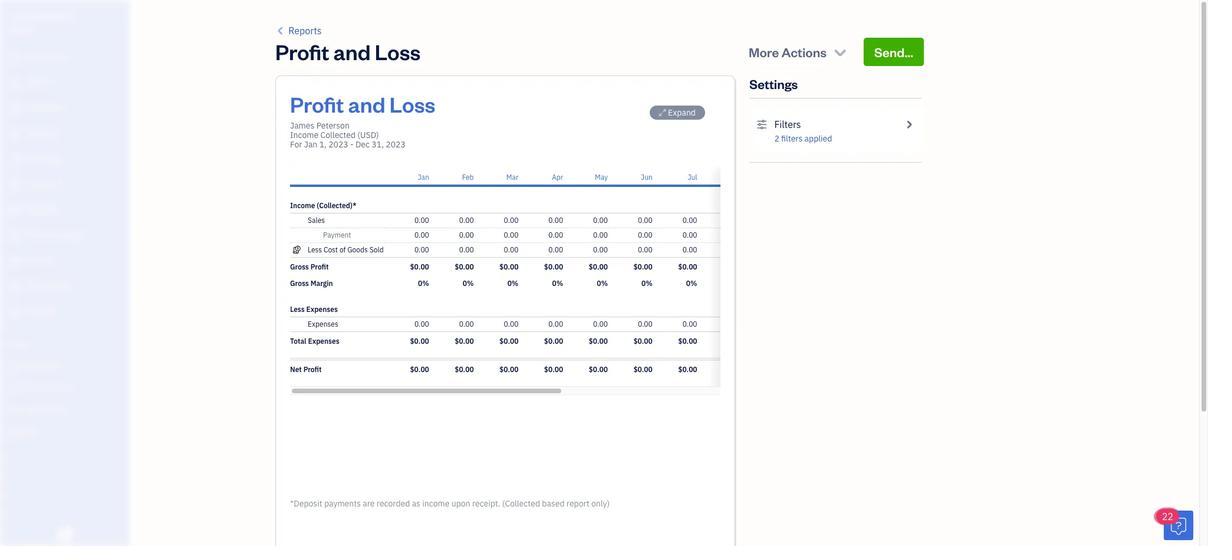 Task type: vqa. For each thing, say whether or not it's contained in the screenshot.


Task type: describe. For each thing, give the bounding box(es) containing it.
profit inside profit and loss james peterson income collected (usd) for jan 1, 2023 - dec 31, 2023
[[290, 90, 344, 118]]

items
[[9, 383, 27, 392]]

and for items and services
[[29, 383, 41, 392]]

team members link
[[3, 356, 126, 376]]

category image
[[290, 320, 303, 329]]

5 0% from the left
[[597, 279, 608, 288]]

expense image
[[8, 179, 22, 191]]

margin
[[311, 279, 333, 288]]

31,
[[372, 139, 384, 150]]

settings link
[[3, 421, 126, 442]]

4 0% from the left
[[552, 279, 563, 288]]

recorded
[[377, 498, 410, 509]]

feb
[[462, 173, 474, 182]]

1,
[[320, 139, 327, 150]]

james inside james peterson owner
[[9, 11, 36, 22]]

sales
[[308, 216, 325, 225]]

estimate image
[[8, 103, 22, 115]]

(usd)
[[358, 130, 379, 140]]

2 filters applied
[[775, 133, 833, 144]]

1 horizontal spatial settings
[[750, 76, 798, 92]]

loss for profit and loss
[[375, 38, 421, 65]]

jun
[[641, 173, 653, 182]]

less for less expenses
[[290, 305, 305, 314]]

expand
[[668, 107, 696, 118]]

net
[[290, 365, 302, 374]]

and for profit and loss
[[334, 38, 371, 65]]

report image
[[8, 306, 22, 318]]

bank
[[9, 405, 26, 414]]

only)
[[592, 498, 610, 509]]

apps
[[9, 339, 26, 349]]

gross margin
[[290, 279, 333, 288]]

of
[[340, 245, 346, 254]]

net profit
[[290, 365, 322, 374]]

reports button
[[275, 24, 322, 38]]

profit down reports on the left top of page
[[275, 38, 329, 65]]

profit and loss james peterson income collected (usd) for jan 1, 2023 - dec 31, 2023
[[290, 90, 436, 150]]

chevronright image
[[904, 117, 915, 132]]

loss for profit and loss james peterson income collected (usd) for jan 1, 2023 - dec 31, 2023
[[390, 90, 436, 118]]

items and services link
[[3, 378, 126, 398]]

applied
[[805, 133, 833, 144]]

less expenses
[[290, 305, 338, 314]]

goods
[[348, 245, 368, 254]]

aug
[[730, 173, 742, 182]]

more actions button
[[739, 38, 859, 66]]

jul
[[688, 173, 698, 182]]

send…
[[875, 44, 914, 60]]

income (collected)*
[[290, 201, 357, 210]]

dashboard image
[[8, 53, 22, 64]]

filters
[[775, 119, 801, 130]]

less cost of goods sold
[[308, 245, 384, 254]]

more
[[749, 44, 779, 60]]

and for profit and loss james peterson income collected (usd) for jan 1, 2023 - dec 31, 2023
[[348, 90, 386, 118]]

invoice image
[[8, 129, 22, 140]]

filters
[[782, 133, 803, 144]]

8 0% from the left
[[731, 279, 742, 288]]

2 0% from the left
[[463, 279, 474, 288]]

project image
[[8, 205, 22, 217]]

22
[[1163, 511, 1174, 523]]

*deposit
[[290, 498, 322, 509]]

mar
[[507, 173, 519, 182]]

1 vertical spatial jan
[[418, 173, 429, 182]]

1 vertical spatial expenses
[[308, 320, 338, 329]]

total
[[290, 337, 307, 346]]

chevrondown image
[[833, 44, 849, 60]]

(collected
[[503, 498, 540, 509]]

main element
[[0, 0, 159, 546]]

members
[[29, 361, 60, 370]]

services
[[43, 383, 71, 392]]

send… button
[[864, 38, 924, 66]]

expenses for less expenses
[[306, 305, 338, 314]]

3 0% from the left
[[508, 279, 519, 288]]

client image
[[8, 78, 22, 90]]

gross for gross margin
[[290, 279, 309, 288]]



Task type: locate. For each thing, give the bounding box(es) containing it.
0 vertical spatial peterson
[[37, 11, 73, 22]]

actions
[[782, 44, 827, 60]]

upon
[[452, 498, 471, 509]]

1 horizontal spatial peterson
[[317, 120, 350, 131]]

payments
[[324, 498, 361, 509]]

1 vertical spatial gross
[[290, 279, 309, 288]]

resource center badge image
[[1165, 511, 1194, 540]]

0 vertical spatial jan
[[304, 139, 318, 150]]

0 vertical spatial income
[[290, 130, 319, 140]]

gross up gross margin
[[290, 263, 309, 271]]

expenses down margin
[[306, 305, 338, 314]]

1 horizontal spatial less
[[308, 245, 322, 254]]

0 horizontal spatial jan
[[304, 139, 318, 150]]

2023 right 31,
[[386, 139, 406, 150]]

gross for gross profit
[[290, 263, 309, 271]]

profit
[[275, 38, 329, 65], [290, 90, 344, 118], [311, 263, 329, 271], [304, 365, 322, 374]]

0 vertical spatial expenses
[[306, 305, 338, 314]]

income inside profit and loss james peterson income collected (usd) for jan 1, 2023 - dec 31, 2023
[[290, 130, 319, 140]]

profit right 'net'
[[304, 365, 322, 374]]

more actions
[[749, 44, 827, 60]]

0 vertical spatial gross
[[290, 263, 309, 271]]

2 gross from the top
[[290, 279, 309, 288]]

category image
[[290, 216, 303, 225]]

team
[[9, 361, 27, 370]]

2023
[[329, 139, 348, 150], [386, 139, 406, 150]]

and up (usd) on the left of the page
[[348, 90, 386, 118]]

profit up margin
[[311, 263, 329, 271]]

connections
[[27, 405, 69, 414]]

1 gross from the top
[[290, 263, 309, 271]]

1 income from the top
[[290, 130, 319, 140]]

james
[[9, 11, 36, 22], [290, 120, 315, 131]]

money image
[[8, 255, 22, 267]]

expand image
[[659, 108, 666, 117]]

2 vertical spatial expenses
[[308, 337, 340, 346]]

2 income from the top
[[290, 201, 315, 210]]

1 2023 from the left
[[329, 139, 348, 150]]

1 0% from the left
[[418, 279, 429, 288]]

items and services
[[9, 383, 71, 392]]

1 vertical spatial peterson
[[317, 120, 350, 131]]

1 horizontal spatial james
[[290, 120, 315, 131]]

1 vertical spatial income
[[290, 201, 315, 210]]

james peterson owner
[[9, 11, 73, 33]]

1 horizontal spatial 2023
[[386, 139, 406, 150]]

income left 1,
[[290, 130, 319, 140]]

0 vertical spatial less
[[308, 245, 322, 254]]

1 horizontal spatial jan
[[418, 173, 429, 182]]

profit up collected
[[290, 90, 344, 118]]

22 button
[[1157, 509, 1194, 540]]

as
[[412, 498, 421, 509]]

cost
[[324, 245, 338, 254]]

bank connections
[[9, 405, 69, 414]]

james inside profit and loss james peterson income collected (usd) for jan 1, 2023 - dec 31, 2023
[[290, 120, 315, 131]]

jan
[[304, 139, 318, 150], [418, 173, 429, 182]]

1 vertical spatial loss
[[390, 90, 436, 118]]

gross down the gross profit
[[290, 279, 309, 288]]

1 vertical spatial james
[[290, 120, 315, 131]]

payment image
[[8, 154, 22, 166]]

expenses for total expenses
[[308, 337, 340, 346]]

less up category icon
[[290, 305, 305, 314]]

settings
[[750, 76, 798, 92], [9, 427, 36, 436]]

0 vertical spatial james
[[9, 11, 36, 22]]

gross
[[290, 263, 309, 271], [290, 279, 309, 288]]

0 vertical spatial and
[[334, 38, 371, 65]]

jan inside profit and loss james peterson income collected (usd) for jan 1, 2023 - dec 31, 2023
[[304, 139, 318, 150]]

timer image
[[8, 230, 22, 242]]

may
[[595, 173, 608, 182]]

for
[[290, 139, 302, 150]]

expenses
[[306, 305, 338, 314], [308, 320, 338, 329], [308, 337, 340, 346]]

less for less cost of goods sold
[[308, 245, 322, 254]]

0 horizontal spatial 2023
[[329, 139, 348, 150]]

loss inside profit and loss james peterson income collected (usd) for jan 1, 2023 - dec 31, 2023
[[390, 90, 436, 118]]

collected
[[321, 130, 356, 140]]

and inside profit and loss james peterson income collected (usd) for jan 1, 2023 - dec 31, 2023
[[348, 90, 386, 118]]

2 vertical spatial and
[[29, 383, 41, 392]]

$0.00
[[410, 263, 429, 271], [455, 263, 474, 271], [500, 263, 519, 271], [544, 263, 563, 271], [589, 263, 608, 271], [634, 263, 653, 271], [679, 263, 698, 271], [723, 263, 742, 271], [410, 337, 429, 346], [455, 337, 474, 346], [500, 337, 519, 346], [544, 337, 563, 346], [589, 337, 608, 346], [634, 337, 653, 346], [679, 337, 698, 346], [723, 337, 742, 346], [410, 365, 429, 374], [455, 365, 474, 374], [500, 365, 519, 374], [544, 365, 563, 374], [589, 365, 608, 374], [634, 365, 653, 374], [679, 365, 698, 374], [723, 365, 742, 374]]

owner
[[9, 24, 33, 33]]

2023 left -
[[329, 139, 348, 150]]

income
[[423, 498, 450, 509]]

dec
[[356, 139, 370, 150]]

0 horizontal spatial less
[[290, 305, 305, 314]]

settings inside main element
[[9, 427, 36, 436]]

*deposit payments are recorded as income upon receipt. (collected based report only)
[[290, 498, 610, 509]]

0%
[[418, 279, 429, 288], [463, 279, 474, 288], [508, 279, 519, 288], [552, 279, 563, 288], [597, 279, 608, 288], [642, 279, 653, 288], [687, 279, 698, 288], [731, 279, 742, 288]]

sold
[[370, 245, 384, 254]]

peterson inside profit and loss james peterson income collected (usd) for jan 1, 2023 - dec 31, 2023
[[317, 120, 350, 131]]

income up category image at top
[[290, 201, 315, 210]]

income
[[290, 130, 319, 140], [290, 201, 315, 210]]

freshbooks image
[[55, 527, 74, 542]]

gross profit
[[290, 263, 329, 271]]

settings down 'bank'
[[9, 427, 36, 436]]

payment
[[323, 231, 351, 240]]

apps link
[[3, 334, 126, 355]]

expenses right total
[[308, 337, 340, 346]]

2
[[775, 133, 780, 144]]

based
[[542, 498, 565, 509]]

bank connections link
[[3, 399, 126, 420]]

reports
[[289, 25, 322, 37]]

1 vertical spatial and
[[348, 90, 386, 118]]

receipt.
[[472, 498, 501, 509]]

profit and loss
[[275, 38, 421, 65]]

are
[[363, 498, 375, 509]]

jan left feb
[[418, 173, 429, 182]]

2 2023 from the left
[[386, 139, 406, 150]]

-
[[350, 139, 354, 150]]

peterson inside james peterson owner
[[37, 11, 73, 22]]

less
[[308, 245, 322, 254], [290, 305, 305, 314]]

less left 'cost'
[[308, 245, 322, 254]]

0 horizontal spatial james
[[9, 11, 36, 22]]

settings image
[[757, 117, 768, 132]]

expand button
[[650, 106, 706, 120]]

peterson
[[37, 11, 73, 22], [317, 120, 350, 131]]

and right "reports" button
[[334, 38, 371, 65]]

0 horizontal spatial peterson
[[37, 11, 73, 22]]

1 vertical spatial less
[[290, 305, 305, 314]]

total expenses
[[290, 337, 340, 346]]

team members
[[9, 361, 60, 370]]

loss
[[375, 38, 421, 65], [390, 90, 436, 118]]

report
[[567, 498, 590, 509]]

7 0% from the left
[[687, 279, 698, 288]]

1 vertical spatial settings
[[9, 427, 36, 436]]

0 horizontal spatial settings
[[9, 427, 36, 436]]

expenses down less expenses
[[308, 320, 338, 329]]

james up "owner"
[[9, 11, 36, 22]]

chevronleft image
[[275, 24, 286, 38]]

6 0% from the left
[[642, 279, 653, 288]]

and inside main element
[[29, 383, 41, 392]]

and
[[334, 38, 371, 65], [348, 90, 386, 118], [29, 383, 41, 392]]

apr
[[552, 173, 563, 182]]

jan left 1,
[[304, 139, 318, 150]]

chart image
[[8, 281, 22, 293]]

and right items
[[29, 383, 41, 392]]

settings down more
[[750, 76, 798, 92]]

(collected)*
[[317, 201, 357, 210]]

james up for
[[290, 120, 315, 131]]

0.00
[[415, 216, 429, 225], [459, 216, 474, 225], [504, 216, 519, 225], [549, 216, 563, 225], [594, 216, 608, 225], [638, 216, 653, 225], [683, 216, 698, 225], [728, 216, 742, 225], [415, 231, 429, 240], [459, 231, 474, 240], [504, 231, 519, 240], [549, 231, 563, 240], [594, 231, 608, 240], [638, 231, 653, 240], [683, 231, 698, 240], [728, 231, 742, 240], [415, 245, 429, 254], [459, 245, 474, 254], [504, 245, 519, 254], [549, 245, 563, 254], [594, 245, 608, 254], [638, 245, 653, 254], [683, 245, 698, 254], [728, 245, 742, 254], [415, 320, 429, 329], [459, 320, 474, 329], [504, 320, 519, 329], [549, 320, 563, 329], [594, 320, 608, 329], [638, 320, 653, 329], [683, 320, 698, 329], [728, 320, 742, 329]]

0 vertical spatial settings
[[750, 76, 798, 92]]

0 vertical spatial loss
[[375, 38, 421, 65]]



